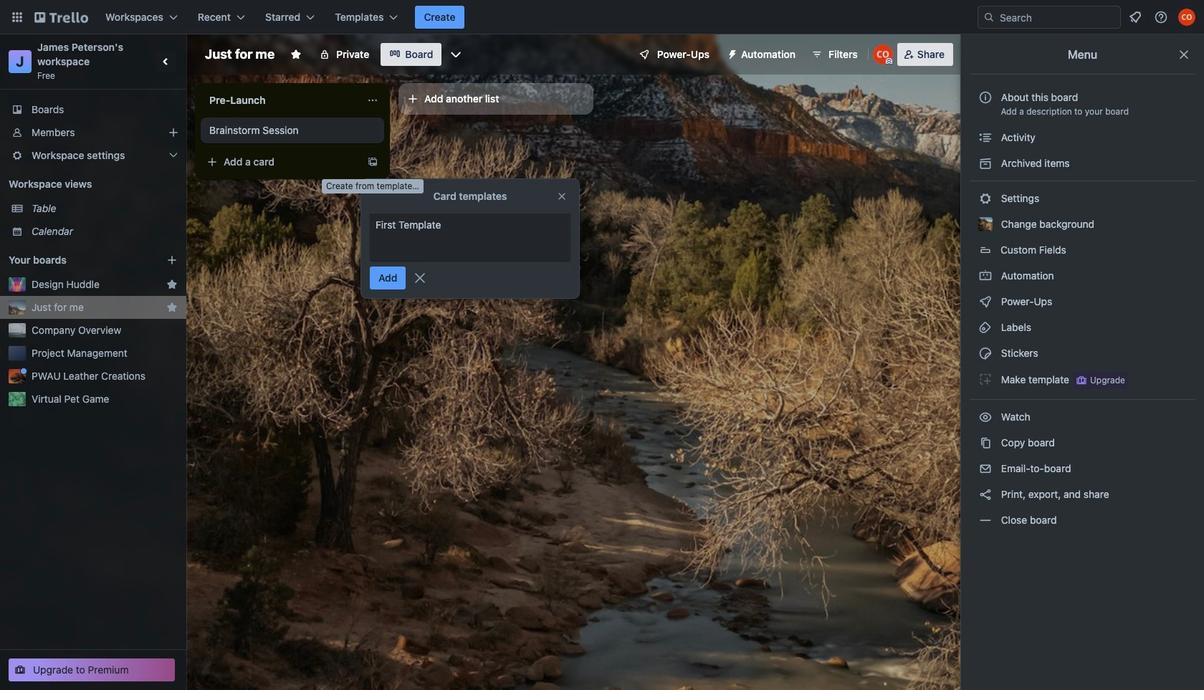 Task type: locate. For each thing, give the bounding box(es) containing it.
8 sm image from the top
[[979, 513, 993, 528]]

search image
[[984, 11, 995, 23]]

None text field
[[201, 89, 361, 112]]

tooltip
[[322, 179, 424, 193]]

star or unstar board image
[[290, 49, 302, 60]]

2 sm image from the top
[[979, 295, 993, 309]]

open information menu image
[[1154, 10, 1169, 24]]

sm image
[[979, 191, 993, 206], [979, 295, 993, 309], [979, 320, 993, 335], [979, 346, 993, 361], [979, 436, 993, 450], [979, 462, 993, 476], [979, 487, 993, 502], [979, 513, 993, 528]]

1 vertical spatial starred icon image
[[166, 302, 178, 313]]

4 sm image from the top
[[979, 346, 993, 361]]

0 vertical spatial starred icon image
[[166, 279, 178, 290]]

close popover image
[[556, 191, 568, 202]]

Search field
[[995, 7, 1120, 27]]

create from template… image
[[367, 156, 379, 168]]

0 notifications image
[[1127, 9, 1144, 26]]

this member is an admin of this board. image
[[886, 58, 892, 65]]

your boards with 6 items element
[[9, 252, 145, 269]]

christina overa (christinaovera) image
[[1179, 9, 1196, 26]]

7 sm image from the top
[[979, 487, 993, 502]]

sm image
[[721, 43, 741, 63], [979, 130, 993, 145], [979, 156, 993, 171], [979, 269, 993, 283], [979, 372, 993, 386], [979, 410, 993, 424]]

Board name text field
[[198, 43, 282, 66]]

starred icon image
[[166, 279, 178, 290], [166, 302, 178, 313]]

primary element
[[0, 0, 1204, 34]]



Task type: describe. For each thing, give the bounding box(es) containing it.
add board image
[[166, 254, 178, 266]]

1 starred icon image from the top
[[166, 279, 178, 290]]

2 starred icon image from the top
[[166, 302, 178, 313]]

Template title text field
[[376, 218, 565, 257]]

back to home image
[[34, 6, 88, 29]]

3 sm image from the top
[[979, 320, 993, 335]]

5 sm image from the top
[[979, 436, 993, 450]]

workspace navigation collapse icon image
[[156, 52, 176, 72]]

christina overa (christinaovera) image
[[873, 44, 893, 65]]

6 sm image from the top
[[979, 462, 993, 476]]

customize views image
[[449, 47, 463, 62]]

1 sm image from the top
[[979, 191, 993, 206]]



Task type: vqa. For each thing, say whether or not it's contained in the screenshot.
topmost Starred
no



